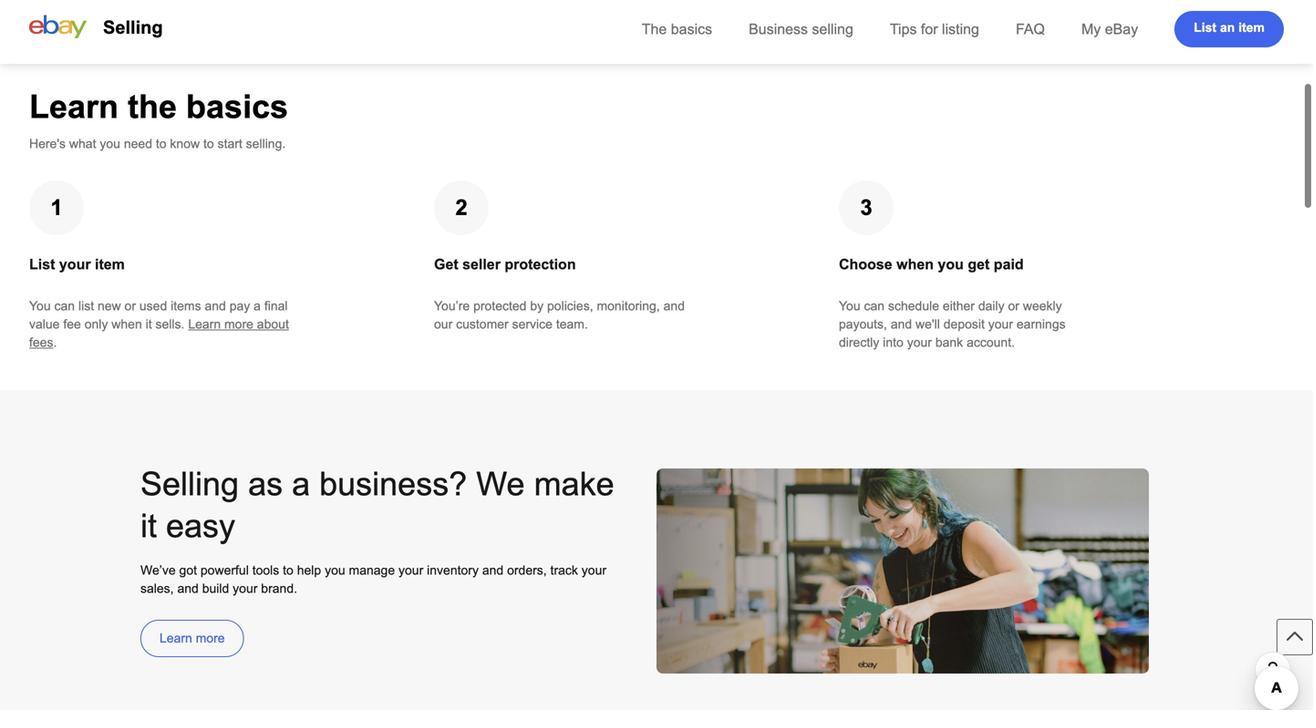 Task type: locate. For each thing, give the bounding box(es) containing it.
item
[[1239, 21, 1265, 35], [95, 256, 125, 273]]

tips for listing
[[890, 21, 980, 37]]

2 or from the left
[[1008, 299, 1020, 313]]

you up payouts,
[[839, 299, 861, 313]]

you inside the you can schedule either daily or weekly payouts, and we'll deposit your earnings directly into your bank account.
[[839, 299, 861, 313]]

list
[[1194, 21, 1217, 35], [29, 256, 55, 273]]

1 vertical spatial item
[[95, 256, 125, 273]]

1 vertical spatial list
[[29, 256, 55, 273]]

your down powerful
[[233, 582, 258, 596]]

only
[[85, 317, 108, 332]]

0 vertical spatial item
[[1239, 21, 1265, 35]]

3
[[860, 196, 873, 220]]

and up into in the right of the page
[[891, 317, 912, 332]]

can up fee
[[54, 299, 75, 313]]

2 horizontal spatial to
[[283, 564, 294, 578]]

0 horizontal spatial when
[[112, 317, 142, 332]]

basics right the
[[671, 21, 712, 37]]

can for 3
[[864, 299, 885, 313]]

1 vertical spatial more
[[196, 632, 225, 646]]

by
[[530, 299, 544, 313]]

used
[[139, 299, 167, 313]]

1 horizontal spatial item
[[1239, 21, 1265, 35]]

new
[[98, 299, 121, 313]]

list down "1"
[[29, 256, 55, 273]]

you for 1
[[29, 299, 51, 313]]

selling inside selling as a business? we make it easy
[[140, 466, 239, 503]]

the basics link
[[642, 21, 712, 37]]

2 horizontal spatial you
[[938, 256, 964, 273]]

it inside you can list new or used items and pay a final value fee only when it sells.
[[146, 317, 152, 332]]

you can list new or used items and pay a final value fee only when it sells.
[[29, 299, 288, 332]]

can for 1
[[54, 299, 75, 313]]

1 horizontal spatial when
[[897, 256, 934, 273]]

1 horizontal spatial a
[[292, 466, 310, 503]]

2 you from the left
[[839, 299, 861, 313]]

1 horizontal spatial you
[[325, 564, 345, 578]]

you're protected by policies, monitoring, and our customer service team.
[[434, 299, 685, 332]]

you up 'value'
[[29, 299, 51, 313]]

1 vertical spatial when
[[112, 317, 142, 332]]

more down pay
[[224, 317, 253, 332]]

or inside you can list new or used items and pay a final value fee only when it sells.
[[125, 299, 136, 313]]

customer
[[456, 317, 509, 332]]

to up brand.
[[283, 564, 294, 578]]

we
[[476, 466, 525, 503]]

fees
[[29, 336, 53, 350]]

or right new
[[125, 299, 136, 313]]

more inside learn more about fees
[[224, 317, 253, 332]]

a inside selling as a business? we make it easy
[[292, 466, 310, 503]]

or right daily in the right top of the page
[[1008, 299, 1020, 313]]

it up we've
[[140, 508, 157, 544]]

1 vertical spatial selling
[[140, 466, 239, 503]]

here's what you need to know to start selling.
[[29, 137, 286, 151]]

you
[[29, 299, 51, 313], [839, 299, 861, 313]]

list left an
[[1194, 21, 1217, 35]]

item inside list an item link
[[1239, 21, 1265, 35]]

your up "list"
[[59, 256, 91, 273]]

make
[[534, 466, 614, 503]]

can inside the you can schedule either daily or weekly payouts, and we'll deposit your earnings directly into your bank account.
[[864, 299, 885, 313]]

and inside the you can schedule either daily or weekly payouts, and we'll deposit your earnings directly into your bank account.
[[891, 317, 912, 332]]

we've
[[140, 564, 176, 578]]

weekly
[[1023, 299, 1062, 313]]

learn up 'what'
[[29, 88, 119, 125]]

item up new
[[95, 256, 125, 273]]

1 horizontal spatial can
[[864, 299, 885, 313]]

1 vertical spatial learn
[[188, 317, 221, 332]]

schedule
[[888, 299, 939, 313]]

0 horizontal spatial item
[[95, 256, 125, 273]]

manage
[[349, 564, 395, 578]]

0 vertical spatial it
[[146, 317, 152, 332]]

choose when you get paid
[[839, 256, 1024, 273]]

tips for listing link
[[890, 21, 980, 37]]

when down new
[[112, 317, 142, 332]]

when inside you can list new or used items and pay a final value fee only when it sells.
[[112, 317, 142, 332]]

you for 3
[[839, 299, 861, 313]]

selling up easy at the left bottom
[[140, 466, 239, 503]]

1 or from the left
[[125, 299, 136, 313]]

selling
[[103, 17, 163, 37], [140, 466, 239, 503]]

a right the as
[[292, 466, 310, 503]]

0 vertical spatial basics
[[671, 21, 712, 37]]

0 vertical spatial a
[[254, 299, 261, 313]]

item for list an item
[[1239, 21, 1265, 35]]

0 vertical spatial you
[[100, 137, 120, 151]]

it inside selling as a business? we make it easy
[[140, 508, 157, 544]]

sells.
[[156, 317, 185, 332]]

a right pay
[[254, 299, 261, 313]]

you inside we've got powerful tools to help you manage your inventory and orders, track your sales, and build your brand.
[[325, 564, 345, 578]]

to inside we've got powerful tools to help you manage your inventory and orders, track your sales, and build your brand.
[[283, 564, 294, 578]]

0 horizontal spatial or
[[125, 299, 136, 313]]

2
[[455, 196, 468, 220]]

daily
[[978, 299, 1005, 313]]

0 horizontal spatial to
[[156, 137, 166, 151]]

1 horizontal spatial list
[[1194, 21, 1217, 35]]

business
[[749, 21, 808, 37]]

learn more link
[[140, 620, 244, 658]]

1 vertical spatial you
[[938, 256, 964, 273]]

selling up the
[[103, 17, 163, 37]]

learn down items at the top left of page
[[188, 317, 221, 332]]

1 you from the left
[[29, 299, 51, 313]]

to for as
[[283, 564, 294, 578]]

learn for learn more about fees
[[188, 317, 221, 332]]

it down used
[[146, 317, 152, 332]]

0 horizontal spatial you
[[29, 299, 51, 313]]

2 vertical spatial learn
[[160, 632, 192, 646]]

the
[[642, 21, 667, 37]]

0 horizontal spatial a
[[254, 299, 261, 313]]

learn down the sales,
[[160, 632, 192, 646]]

track
[[550, 564, 578, 578]]

you right 'what'
[[100, 137, 120, 151]]

build
[[202, 582, 229, 596]]

item right an
[[1239, 21, 1265, 35]]

and right the 'monitoring,'
[[664, 299, 685, 313]]

0 vertical spatial selling
[[103, 17, 163, 37]]

help
[[297, 564, 321, 578]]

0 horizontal spatial you
[[100, 137, 120, 151]]

tools
[[252, 564, 279, 578]]

0 vertical spatial more
[[224, 317, 253, 332]]

we've got powerful tools to help you manage your inventory and orders, track your sales, and build your brand.
[[140, 564, 607, 596]]

1 vertical spatial a
[[292, 466, 310, 503]]

protection
[[505, 256, 576, 273]]

you right the help
[[325, 564, 345, 578]]

learn for learn more
[[160, 632, 192, 646]]

you
[[100, 137, 120, 151], [938, 256, 964, 273], [325, 564, 345, 578]]

you left the get
[[938, 256, 964, 273]]

and left pay
[[205, 299, 226, 313]]

0 vertical spatial learn
[[29, 88, 119, 125]]

either
[[943, 299, 975, 313]]

items
[[171, 299, 201, 313]]

to right need
[[156, 137, 166, 151]]

the basics
[[642, 21, 712, 37]]

1 horizontal spatial you
[[839, 299, 861, 313]]

0 vertical spatial list
[[1194, 21, 1217, 35]]

when
[[897, 256, 934, 273], [112, 317, 142, 332]]

more down build
[[196, 632, 225, 646]]

can inside you can list new or used items and pay a final value fee only when it sells.
[[54, 299, 75, 313]]

learn the basics
[[29, 88, 288, 125]]

when up the schedule
[[897, 256, 934, 273]]

basics
[[671, 21, 712, 37], [186, 88, 288, 125]]

can
[[54, 299, 75, 313], [864, 299, 885, 313]]

and inside you're protected by policies, monitoring, and our customer service team.
[[664, 299, 685, 313]]

0 vertical spatial when
[[897, 256, 934, 273]]

0 horizontal spatial can
[[54, 299, 75, 313]]

learn
[[29, 88, 119, 125], [188, 317, 221, 332], [160, 632, 192, 646]]

1 can from the left
[[54, 299, 75, 313]]

our
[[434, 317, 453, 332]]

learn inside learn more about fees
[[188, 317, 221, 332]]

and
[[205, 299, 226, 313], [664, 299, 685, 313], [891, 317, 912, 332], [482, 564, 504, 578], [177, 582, 199, 596]]

0 horizontal spatial list
[[29, 256, 55, 273]]

here's
[[29, 137, 66, 151]]

you inside you can list new or used items and pay a final value fee only when it sells.
[[29, 299, 51, 313]]

0 horizontal spatial basics
[[186, 88, 288, 125]]

what
[[69, 137, 96, 151]]

list an item
[[1194, 21, 1265, 35]]

can up payouts,
[[864, 299, 885, 313]]

to
[[156, 137, 166, 151], [203, 137, 214, 151], [283, 564, 294, 578]]

2 vertical spatial you
[[325, 564, 345, 578]]

.
[[53, 336, 57, 350]]

1 vertical spatial it
[[140, 508, 157, 544]]

to left start
[[203, 137, 214, 151]]

2 can from the left
[[864, 299, 885, 313]]

directly
[[839, 336, 880, 350]]

you for get
[[938, 256, 964, 273]]

your
[[59, 256, 91, 273], [988, 317, 1013, 332], [907, 336, 932, 350], [399, 564, 423, 578], [582, 564, 607, 578], [233, 582, 258, 596]]

learn more about fees link
[[29, 317, 289, 350]]

seller
[[463, 256, 501, 273]]

and down got
[[177, 582, 199, 596]]

basics up start
[[186, 88, 288, 125]]

1 horizontal spatial or
[[1008, 299, 1020, 313]]

a
[[254, 299, 261, 313], [292, 466, 310, 503]]



Task type: describe. For each thing, give the bounding box(es) containing it.
selling as a business? we make it easy
[[140, 466, 614, 544]]

list for list your item
[[29, 256, 55, 273]]

get
[[968, 256, 990, 273]]

know
[[170, 137, 200, 151]]

payouts,
[[839, 317, 887, 332]]

deposit
[[944, 317, 985, 332]]

for
[[921, 21, 938, 37]]

more for learn more about fees
[[224, 317, 253, 332]]

business selling link
[[749, 21, 854, 37]]

to for the
[[156, 137, 166, 151]]

final
[[264, 299, 288, 313]]

help, opens dialogs image
[[1264, 661, 1282, 679]]

team.
[[556, 317, 588, 332]]

pay
[[230, 299, 250, 313]]

earnings
[[1017, 317, 1066, 332]]

your right track
[[582, 564, 607, 578]]

list an item link
[[1175, 11, 1284, 47]]

learn for learn the basics
[[29, 88, 119, 125]]

protected
[[473, 299, 527, 313]]

learn more about fees
[[29, 317, 289, 350]]

sales,
[[140, 582, 174, 596]]

value
[[29, 317, 60, 332]]

brand.
[[261, 582, 297, 596]]

my ebay
[[1082, 21, 1138, 37]]

1
[[50, 196, 63, 220]]

bank
[[936, 336, 963, 350]]

or inside the you can schedule either daily or weekly payouts, and we'll deposit your earnings directly into your bank account.
[[1008, 299, 1020, 313]]

about
[[257, 317, 289, 332]]

business?
[[319, 466, 467, 503]]

list
[[78, 299, 94, 313]]

we'll
[[916, 317, 940, 332]]

orders,
[[507, 564, 547, 578]]

ebay
[[1105, 21, 1138, 37]]

got
[[179, 564, 197, 578]]

get
[[434, 256, 458, 273]]

account.
[[967, 336, 1015, 350]]

your down daily in the right top of the page
[[988, 317, 1013, 332]]

you can schedule either daily or weekly payouts, and we'll deposit your earnings directly into your bank account.
[[839, 299, 1066, 350]]

paid
[[994, 256, 1024, 273]]

easy
[[166, 508, 235, 544]]

selling for selling
[[103, 17, 163, 37]]

need
[[124, 137, 152, 151]]

list your item
[[29, 256, 125, 273]]

your right manage
[[399, 564, 423, 578]]

1 vertical spatial basics
[[186, 88, 288, 125]]

you for need
[[100, 137, 120, 151]]

my
[[1082, 21, 1101, 37]]

1 horizontal spatial to
[[203, 137, 214, 151]]

faq
[[1016, 21, 1045, 37]]

my ebay link
[[1082, 21, 1138, 37]]

selling.
[[246, 137, 286, 151]]

a inside you can list new or used items and pay a final value fee only when it sells.
[[254, 299, 261, 313]]

policies,
[[547, 299, 593, 313]]

more for learn more
[[196, 632, 225, 646]]

the
[[128, 88, 177, 125]]

your down we'll
[[907, 336, 932, 350]]

selling for selling as a business? we make it easy
[[140, 466, 239, 503]]

you're
[[434, 299, 470, 313]]

list for list an item
[[1194, 21, 1217, 35]]

tips
[[890, 21, 917, 37]]

an
[[1220, 21, 1235, 35]]

business selling
[[749, 21, 854, 37]]

powerful
[[201, 564, 249, 578]]

service
[[512, 317, 553, 332]]

learn more
[[160, 632, 225, 646]]

fee
[[63, 317, 81, 332]]

and inside you can list new or used items and pay a final value fee only when it sells.
[[205, 299, 226, 313]]

start
[[218, 137, 242, 151]]

listing
[[942, 21, 980, 37]]

into
[[883, 336, 904, 350]]

and left orders,
[[482, 564, 504, 578]]

1 horizontal spatial basics
[[671, 21, 712, 37]]

as
[[248, 466, 283, 503]]

inventory
[[427, 564, 479, 578]]

item for list your item
[[95, 256, 125, 273]]

choose
[[839, 256, 893, 273]]

monitoring,
[[597, 299, 660, 313]]

get seller protection
[[434, 256, 576, 273]]

faq link
[[1016, 21, 1045, 37]]

selling
[[812, 21, 854, 37]]



Task type: vqa. For each thing, say whether or not it's contained in the screenshot.
the available
no



